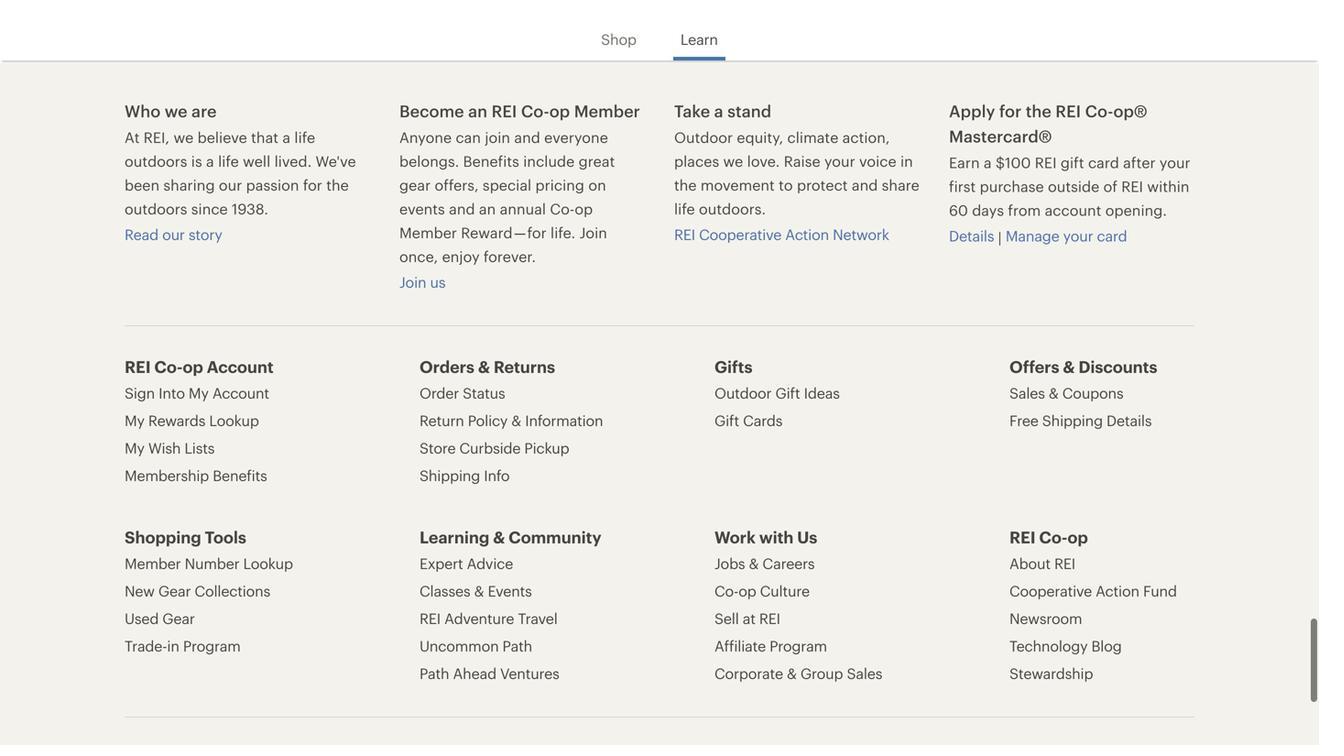 Task type: locate. For each thing, give the bounding box(es) containing it.
1 vertical spatial sales
[[847, 665, 883, 682]]

a inside 'apply for the rei co-op® mastercard® earn a $100 rei gift card after your first purchase outside of rei within 60 days from account opening. details | manage your card'
[[984, 154, 992, 171]]

0 horizontal spatial for
[[303, 177, 323, 194]]

& right jobs
[[749, 555, 759, 572]]

life down believe
[[218, 153, 239, 170]]

cooperative action fund link
[[1010, 581, 1178, 601]]

my left wish in the bottom left of the page
[[125, 440, 145, 457]]

1 horizontal spatial benefits
[[463, 153, 520, 170]]

lookup up lists
[[209, 412, 259, 429]]

we
[[165, 101, 188, 121], [174, 129, 194, 146], [724, 153, 744, 170]]

1 outdoors from the top
[[125, 153, 187, 170]]

0 vertical spatial outdoors
[[125, 153, 187, 170]]

your down the account
[[1064, 227, 1094, 244]]

card up of
[[1089, 154, 1120, 171]]

rei right of
[[1122, 178, 1144, 195]]

0 vertical spatial cooperative
[[699, 226, 782, 243]]

1 vertical spatial outdoor
[[715, 385, 772, 402]]

co- up everyone
[[521, 101, 550, 121]]

0 horizontal spatial in
[[167, 638, 179, 655]]

a
[[715, 101, 724, 121], [283, 129, 291, 146], [206, 153, 214, 170], [984, 154, 992, 171]]

first
[[950, 178, 976, 195]]

newsroom link
[[1010, 608, 1083, 629]]

co- up sell
[[715, 583, 739, 600]]

co- up life.
[[550, 200, 575, 217]]

0 vertical spatial an
[[468, 101, 488, 121]]

forever.
[[484, 248, 536, 265]]

benefits down join
[[463, 153, 520, 170]]

learning & community
[[420, 528, 602, 547]]

2 vertical spatial life
[[675, 200, 695, 217]]

0 vertical spatial path
[[503, 638, 533, 655]]

my down sign
[[125, 412, 145, 429]]

we left are on the left of page
[[165, 101, 188, 121]]

join us link
[[400, 274, 446, 291]]

shipping info
[[420, 467, 510, 484]]

program
[[183, 638, 241, 655], [770, 638, 828, 655]]

in
[[901, 153, 914, 170], [167, 638, 179, 655]]

return policy & information
[[420, 412, 603, 429]]

wish
[[148, 440, 181, 457]]

your up protect
[[825, 153, 856, 170]]

& up advice
[[493, 528, 505, 547]]

1 horizontal spatial path
[[503, 638, 533, 655]]

join right life.
[[580, 224, 608, 241]]

lookup up collections
[[243, 555, 293, 572]]

0 vertical spatial member
[[574, 101, 640, 121]]

1 horizontal spatial for
[[1000, 101, 1022, 121]]

outdoor inside the take a stand outdoor equity, climate action, places we love. raise your voice in the movement to protect and share life outdoors. rei cooperative action network
[[675, 129, 733, 146]]

account
[[207, 357, 274, 376], [212, 385, 269, 402]]

gift
[[776, 385, 801, 402], [715, 412, 740, 429]]

gear
[[400, 177, 431, 194]]

rei inside 'become an rei co-op member anyone can join and everyone belongs. benefits include great gear offers, special pricing on events and an annual co-op member reward—for life. join once, enjoy forever. join us'
[[492, 101, 517, 121]]

us
[[430, 274, 446, 291]]

benefits down lists
[[213, 467, 267, 484]]

take
[[675, 101, 710, 121]]

ideas
[[804, 385, 840, 402]]

2 vertical spatial we
[[724, 153, 744, 170]]

0 vertical spatial for
[[1000, 101, 1022, 121]]

1 vertical spatial gift
[[715, 412, 740, 429]]

gear up used gear
[[158, 583, 191, 600]]

path ahead ventures link
[[420, 663, 560, 684]]

free shipping details link
[[1010, 410, 1152, 431]]

0 horizontal spatial benefits
[[213, 467, 267, 484]]

account for sign into my account
[[212, 385, 269, 402]]

0 horizontal spatial your
[[825, 153, 856, 170]]

group
[[801, 665, 844, 682]]

0 vertical spatial action
[[786, 226, 829, 243]]

account down rei co-op account
[[212, 385, 269, 402]]

1 vertical spatial cooperative
[[1010, 583, 1093, 600]]

1 horizontal spatial program
[[770, 638, 828, 655]]

0 vertical spatial in
[[901, 153, 914, 170]]

sales down offers
[[1010, 385, 1046, 402]]

1 horizontal spatial cooperative
[[1010, 583, 1093, 600]]

our up 1938.
[[219, 177, 242, 194]]

and right join
[[515, 129, 541, 146]]

in up share at right top
[[901, 153, 914, 170]]

fund
[[1144, 583, 1178, 600]]

events
[[400, 200, 445, 217]]

action inside the take a stand outdoor equity, climate action, places we love. raise your voice in the movement to protect and share life outdoors. rei cooperative action network
[[786, 226, 829, 243]]

0 horizontal spatial member
[[125, 555, 181, 572]]

& inside "link"
[[1049, 385, 1059, 402]]

1 program from the left
[[183, 638, 241, 655]]

great
[[579, 153, 615, 170]]

1 vertical spatial details
[[1107, 412, 1152, 429]]

op up sell at rei link
[[739, 583, 757, 600]]

and down offers,
[[449, 200, 475, 217]]

the
[[1026, 101, 1052, 121], [326, 177, 349, 194], [675, 177, 697, 194]]

& for corporate & group sales
[[787, 665, 797, 682]]

cooperative down the outdoors.
[[699, 226, 782, 243]]

in down used gear link
[[167, 638, 179, 655]]

gift cards link
[[715, 410, 783, 431]]

0 horizontal spatial action
[[786, 226, 829, 243]]

path up ventures
[[503, 638, 533, 655]]

1 horizontal spatial your
[[1064, 227, 1094, 244]]

1 vertical spatial outdoors
[[125, 200, 187, 217]]

is
[[191, 153, 202, 170]]

outdoors
[[125, 153, 187, 170], [125, 200, 187, 217]]

gear up "trade-in program" link
[[162, 610, 195, 627]]

lookup
[[209, 412, 259, 429], [243, 555, 293, 572]]

gift
[[1061, 154, 1085, 171]]

cooperative inside the take a stand outdoor equity, climate action, places we love. raise your voice in the movement to protect and share life outdoors. rei cooperative action network
[[699, 226, 782, 243]]

lookup for my rewards lookup
[[209, 412, 259, 429]]

outdoor up places
[[675, 129, 733, 146]]

1 vertical spatial join
[[400, 274, 427, 291]]

details link
[[950, 227, 998, 244]]

a right take
[[715, 101, 724, 121]]

2 vertical spatial my
[[125, 440, 145, 457]]

gear
[[158, 583, 191, 600], [162, 610, 195, 627]]

shop
[[601, 31, 637, 48]]

action left the fund at the right
[[1096, 583, 1140, 600]]

0 vertical spatial benefits
[[463, 153, 520, 170]]

details left "|"
[[950, 227, 995, 244]]

0 vertical spatial gift
[[776, 385, 801, 402]]

0 vertical spatial my
[[189, 385, 209, 402]]

our left story
[[162, 226, 185, 243]]

0 vertical spatial shipping
[[1043, 412, 1103, 429]]

collections
[[195, 583, 270, 600]]

1 horizontal spatial in
[[901, 153, 914, 170]]

pickup
[[525, 440, 570, 457]]

and inside the take a stand outdoor equity, climate action, places we love. raise your voice in the movement to protect and share life outdoors. rei cooperative action network
[[852, 177, 878, 194]]

rei co-op account
[[125, 357, 274, 376]]

the down places
[[675, 177, 697, 194]]

1 vertical spatial path
[[420, 665, 450, 682]]

card down opening.
[[1098, 227, 1128, 244]]

member down events
[[400, 224, 457, 241]]

rei down classes
[[420, 610, 441, 627]]

well
[[243, 153, 271, 170]]

rei left gift
[[1035, 154, 1057, 171]]

1 vertical spatial in
[[167, 638, 179, 655]]

at
[[125, 129, 140, 146]]

returns
[[494, 357, 555, 376]]

work with us
[[715, 528, 818, 547]]

0 horizontal spatial path
[[420, 665, 450, 682]]

for down lived.
[[303, 177, 323, 194]]

outdoors down been
[[125, 200, 187, 217]]

1 horizontal spatial sales
[[1010, 385, 1046, 402]]

details down coupons
[[1107, 412, 1152, 429]]

0 horizontal spatial join
[[400, 274, 427, 291]]

for inside 'apply for the rei co-op® mastercard® earn a $100 rei gift card after your first purchase outside of rei within 60 days from account opening. details | manage your card'
[[1000, 101, 1022, 121]]

& up status
[[478, 357, 490, 376]]

program down new gear collections link
[[183, 638, 241, 655]]

0 vertical spatial gear
[[158, 583, 191, 600]]

an up reward—for on the top
[[479, 200, 496, 217]]

1 vertical spatial for
[[303, 177, 323, 194]]

1 vertical spatial shipping
[[420, 467, 480, 484]]

rei adventure travel
[[420, 610, 558, 627]]

co- inside "link"
[[715, 583, 739, 600]]

shipping down sales & coupons "link"
[[1043, 412, 1103, 429]]

0 horizontal spatial the
[[326, 177, 349, 194]]

we right the rei,
[[174, 129, 194, 146]]

0 vertical spatial outdoor
[[675, 129, 733, 146]]

store
[[420, 440, 456, 457]]

action down protect
[[786, 226, 829, 243]]

& down offers
[[1049, 385, 1059, 402]]

& for orders & returns
[[478, 357, 490, 376]]

gift cards
[[715, 412, 783, 429]]

a right earn
[[984, 154, 992, 171]]

1 horizontal spatial gift
[[776, 385, 801, 402]]

shipping
[[1043, 412, 1103, 429], [420, 467, 480, 484]]

2 vertical spatial member
[[125, 555, 181, 572]]

new gear collections
[[125, 583, 270, 600]]

outdoors down the rei,
[[125, 153, 187, 170]]

my wish lists
[[125, 440, 215, 457]]

1 vertical spatial member
[[400, 224, 457, 241]]

rei down rei co-op
[[1055, 555, 1076, 572]]

1 vertical spatial account
[[212, 385, 269, 402]]

1 horizontal spatial shipping
[[1043, 412, 1103, 429]]

& up sales & coupons "link"
[[1063, 357, 1076, 376]]

0 horizontal spatial sales
[[847, 665, 883, 682]]

join left us
[[400, 274, 427, 291]]

rei inside 'link'
[[420, 610, 441, 627]]

& left the group
[[787, 665, 797, 682]]

& for learning & community
[[493, 528, 505, 547]]

rei cooperative action network link
[[675, 226, 890, 243]]

shipping down store
[[420, 467, 480, 484]]

op inside "link"
[[739, 583, 757, 600]]

member
[[574, 101, 640, 121], [400, 224, 457, 241], [125, 555, 181, 572]]

newsroom
[[1010, 610, 1083, 627]]

advice
[[467, 555, 513, 572]]

1 horizontal spatial life
[[295, 129, 315, 146]]

0 vertical spatial and
[[515, 129, 541, 146]]

sales inside "link"
[[1010, 385, 1046, 402]]

lived.
[[275, 153, 312, 170]]

the inside who we are at rei, we believe that a life outdoors is a life well lived. we've been sharing our passion for the outdoors since 1938. read our story
[[326, 177, 349, 194]]

raise
[[784, 153, 821, 170]]

1 vertical spatial our
[[162, 226, 185, 243]]

days
[[973, 202, 1005, 219]]

path
[[503, 638, 533, 655], [420, 665, 450, 682]]

expert advice link
[[420, 553, 513, 574]]

0 horizontal spatial program
[[183, 638, 241, 655]]

0 vertical spatial lookup
[[209, 412, 259, 429]]

sales right the group
[[847, 665, 883, 682]]

co- up of
[[1086, 101, 1114, 121]]

apply
[[950, 101, 996, 121]]

the up "mastercard®"
[[1026, 101, 1052, 121]]

orders & returns
[[420, 357, 555, 376]]

manage
[[1006, 227, 1060, 244]]

gift left cards
[[715, 412, 740, 429]]

2 horizontal spatial the
[[1026, 101, 1052, 121]]

voice
[[860, 153, 897, 170]]

1 vertical spatial we
[[174, 129, 194, 146]]

member up everyone
[[574, 101, 640, 121]]

order status link
[[420, 383, 505, 403]]

1 vertical spatial my
[[125, 412, 145, 429]]

0 horizontal spatial cooperative
[[699, 226, 782, 243]]

account up sign into my account link
[[207, 357, 274, 376]]

1 vertical spatial lookup
[[243, 555, 293, 572]]

an up can
[[468, 101, 488, 121]]

1 horizontal spatial member
[[400, 224, 457, 241]]

1 vertical spatial benefits
[[213, 467, 267, 484]]

op up everyone
[[550, 101, 570, 121]]

for up "mastercard®"
[[1000, 101, 1022, 121]]

0 vertical spatial our
[[219, 177, 242, 194]]

the down we've
[[326, 177, 349, 194]]

apply for the rei co-op® mastercard® earn a $100 rei gift card after your first purchase outside of rei within 60 days from account opening. details | manage your card
[[950, 101, 1191, 246]]

0 horizontal spatial details
[[950, 227, 995, 244]]

rei up join
[[492, 101, 517, 121]]

0 horizontal spatial life
[[218, 153, 239, 170]]

my wish lists link
[[125, 438, 215, 458]]

details
[[950, 227, 995, 244], [1107, 412, 1152, 429]]

1 horizontal spatial the
[[675, 177, 697, 194]]

member down shopping
[[125, 555, 181, 572]]

2 horizontal spatial and
[[852, 177, 878, 194]]

and down voice on the top right of page
[[852, 177, 878, 194]]

1 vertical spatial gear
[[162, 610, 195, 627]]

order status
[[420, 385, 505, 402]]

2 horizontal spatial life
[[675, 200, 695, 217]]

& up adventure
[[474, 583, 484, 600]]

1 vertical spatial life
[[218, 153, 239, 170]]

curbside
[[460, 440, 521, 457]]

1 vertical spatial action
[[1096, 583, 1140, 600]]

1 horizontal spatial action
[[1096, 583, 1140, 600]]

status
[[463, 385, 505, 402]]

technology
[[1010, 638, 1088, 655]]

gear for new
[[158, 583, 191, 600]]

co- up about rei link
[[1040, 528, 1068, 547]]

rewards
[[148, 412, 206, 429]]

0 horizontal spatial gift
[[715, 412, 740, 429]]

& for sales & coupons
[[1049, 385, 1059, 402]]

trade-in program link
[[125, 636, 241, 656]]

coupons
[[1063, 385, 1124, 402]]

believe
[[198, 129, 247, 146]]

& inside 'link'
[[749, 555, 759, 572]]

0 horizontal spatial and
[[449, 200, 475, 217]]

&
[[478, 357, 490, 376], [1063, 357, 1076, 376], [1049, 385, 1059, 402], [512, 412, 522, 429], [493, 528, 505, 547], [749, 555, 759, 572], [474, 583, 484, 600], [787, 665, 797, 682]]

1 vertical spatial and
[[852, 177, 878, 194]]

equity,
[[737, 129, 784, 146]]

rei,
[[144, 129, 170, 146]]

a inside the take a stand outdoor equity, climate action, places we love. raise your voice in the movement to protect and share life outdoors. rei cooperative action network
[[715, 101, 724, 121]]

2 program from the left
[[770, 638, 828, 655]]

uncommon path link
[[420, 636, 533, 656]]

path down the uncommon
[[420, 665, 450, 682]]

1 horizontal spatial and
[[515, 129, 541, 146]]

0 vertical spatial details
[[950, 227, 995, 244]]

cooperative up "newsroom" link
[[1010, 583, 1093, 600]]

rei down places
[[675, 226, 696, 243]]

life up lived.
[[295, 129, 315, 146]]

0 vertical spatial we
[[165, 101, 188, 121]]

annual
[[500, 200, 546, 217]]

0 vertical spatial sales
[[1010, 385, 1046, 402]]

your up within
[[1160, 154, 1191, 171]]

a right the that
[[283, 129, 291, 146]]

my down rei co-op account
[[189, 385, 209, 402]]

0 vertical spatial life
[[295, 129, 315, 146]]

we up movement
[[724, 153, 744, 170]]

0 vertical spatial account
[[207, 357, 274, 376]]

program up corporate & group sales
[[770, 638, 828, 655]]

benefits
[[463, 153, 520, 170], [213, 467, 267, 484]]

outdoor up gift cards link
[[715, 385, 772, 402]]

gift left the ideas
[[776, 385, 801, 402]]

return
[[420, 412, 464, 429]]

life inside the take a stand outdoor equity, climate action, places we love. raise your voice in the movement to protect and share life outdoors. rei cooperative action network
[[675, 200, 695, 217]]

1 horizontal spatial join
[[580, 224, 608, 241]]

are
[[192, 101, 217, 121]]

new
[[125, 583, 155, 600]]

life left the outdoors.
[[675, 200, 695, 217]]

for
[[1000, 101, 1022, 121], [303, 177, 323, 194]]

0 horizontal spatial our
[[162, 226, 185, 243]]



Task type: vqa. For each thing, say whether or not it's contained in the screenshot.


Task type: describe. For each thing, give the bounding box(es) containing it.
culture
[[760, 583, 810, 600]]

rei up sign
[[125, 357, 151, 376]]

in inside "trade-in program" link
[[167, 638, 179, 655]]

a right 'is'
[[206, 153, 214, 170]]

1 horizontal spatial our
[[219, 177, 242, 194]]

co- up into
[[154, 357, 183, 376]]

classes
[[420, 583, 471, 600]]

2 horizontal spatial your
[[1160, 154, 1191, 171]]

community
[[509, 528, 602, 547]]

share
[[882, 177, 920, 194]]

stewardship link
[[1010, 663, 1094, 684]]

return policy & information link
[[420, 410, 603, 431]]

cards
[[743, 412, 783, 429]]

jobs
[[715, 555, 746, 572]]

2 outdoors from the top
[[125, 200, 187, 217]]

the inside the take a stand outdoor equity, climate action, places we love. raise your voice in the movement to protect and share life outdoors. rei cooperative action network
[[675, 177, 697, 194]]

policy
[[468, 412, 508, 429]]

after
[[1124, 154, 1156, 171]]

membership
[[125, 467, 209, 484]]

affiliate program link
[[715, 636, 828, 656]]

with
[[760, 528, 794, 547]]

we inside the take a stand outdoor equity, climate action, places we love. raise your voice in the movement to protect and share life outdoors. rei cooperative action network
[[724, 153, 744, 170]]

|
[[998, 229, 1002, 246]]

into
[[159, 385, 185, 402]]

sales & coupons link
[[1010, 383, 1124, 403]]

my rewards lookup
[[125, 412, 259, 429]]

details inside 'apply for the rei co-op® mastercard® earn a $100 rei gift card after your first purchase outside of rei within 60 days from account opening. details | manage your card'
[[950, 227, 995, 244]]

offers,
[[435, 177, 479, 194]]

shopping tools
[[125, 528, 246, 547]]

2 vertical spatial and
[[449, 200, 475, 217]]

action,
[[843, 129, 890, 146]]

manage your card link
[[1006, 227, 1128, 244]]

classes & events link
[[420, 581, 532, 601]]

stewardship
[[1010, 665, 1094, 682]]

0 vertical spatial card
[[1089, 154, 1120, 171]]

0 vertical spatial join
[[580, 224, 608, 241]]

benefits inside 'become an rei co-op member anyone can join and everyone belongs. benefits include great gear offers, special pricing on events and an annual co-op member reward—for life. join once, enjoy forever. join us'
[[463, 153, 520, 170]]

corporate & group sales link
[[715, 663, 883, 684]]

purchase
[[980, 178, 1045, 195]]

co- inside 'apply for the rei co-op® mastercard® earn a $100 rei gift card after your first purchase outside of rei within 60 days from account opening. details | manage your card'
[[1086, 101, 1114, 121]]

technology blog link
[[1010, 636, 1122, 656]]

love.
[[748, 153, 780, 170]]

passion
[[246, 177, 299, 194]]

op down on
[[575, 200, 593, 217]]

1 vertical spatial an
[[479, 200, 496, 217]]

discounts
[[1079, 357, 1158, 376]]

pricing
[[536, 177, 585, 194]]

& for offers & discounts
[[1063, 357, 1076, 376]]

to
[[779, 177, 793, 194]]

sign into my account
[[125, 385, 269, 402]]

of
[[1104, 178, 1118, 195]]

store curbside pickup
[[420, 440, 570, 457]]

in inside the take a stand outdoor equity, climate action, places we love. raise your voice in the movement to protect and share life outdoors. rei cooperative action network
[[901, 153, 914, 170]]

rei inside the take a stand outdoor equity, climate action, places we love. raise your voice in the movement to protect and share life outdoors. rei cooperative action network
[[675, 226, 696, 243]]

sell at rei link
[[715, 608, 781, 629]]

that
[[251, 129, 279, 146]]

sales & coupons
[[1010, 385, 1124, 402]]

become
[[400, 101, 464, 121]]

rei up about
[[1010, 528, 1036, 547]]

$100
[[996, 154, 1032, 171]]

places
[[675, 153, 720, 170]]

trade-in program
[[125, 638, 241, 655]]

free
[[1010, 412, 1039, 429]]

sign into my account link
[[125, 383, 269, 403]]

1 horizontal spatial details
[[1107, 412, 1152, 429]]

& right policy
[[512, 412, 522, 429]]

special
[[483, 177, 532, 194]]

your inside the take a stand outdoor equity, climate action, places we love. raise your voice in the movement to protect and share life outdoors. rei cooperative action network
[[825, 153, 856, 170]]

Email email field
[[431, 0, 766, 35]]

include
[[524, 153, 575, 170]]

anyone
[[400, 129, 452, 146]]

rei up gift
[[1056, 101, 1082, 121]]

stand
[[728, 101, 772, 121]]

travel
[[518, 610, 558, 627]]

earn
[[950, 154, 980, 171]]

affiliate program
[[715, 638, 828, 655]]

once,
[[400, 248, 438, 265]]

new gear collections link
[[125, 581, 270, 601]]

op up sign into my account
[[183, 357, 203, 376]]

my for rewards
[[125, 412, 145, 429]]

read
[[125, 226, 159, 243]]

trade-
[[125, 638, 167, 655]]

who we are at rei, we believe that a life outdoors is a life well lived. we've been sharing our passion for the outdoors since 1938. read our story
[[125, 101, 356, 243]]

& for jobs & careers
[[749, 555, 759, 572]]

for inside who we are at rei, we believe that a life outdoors is a life well lived. we've been sharing our passion for the outdoors since 1938. read our story
[[303, 177, 323, 194]]

join
[[485, 129, 511, 146]]

mastercard®
[[950, 127, 1052, 146]]

rei right at
[[760, 610, 781, 627]]

about
[[1010, 555, 1051, 572]]

2 horizontal spatial member
[[574, 101, 640, 121]]

account for rei co-op account
[[207, 357, 274, 376]]

shipping info link
[[420, 465, 510, 486]]

orders
[[420, 357, 475, 376]]

jobs & careers
[[715, 555, 815, 572]]

protect
[[797, 177, 848, 194]]

op up about rei link
[[1068, 528, 1089, 547]]

jobs & careers link
[[715, 553, 815, 574]]

0 horizontal spatial shipping
[[420, 467, 480, 484]]

order
[[420, 385, 459, 402]]

1 vertical spatial card
[[1098, 227, 1128, 244]]

gear for used
[[162, 610, 195, 627]]

blog
[[1092, 638, 1122, 655]]

expert advice
[[420, 555, 513, 572]]

used gear
[[125, 610, 195, 627]]

events
[[488, 583, 532, 600]]

tools
[[205, 528, 246, 547]]

sell at rei
[[715, 610, 781, 627]]

sharing
[[164, 177, 215, 194]]

& for classes & events
[[474, 583, 484, 600]]

my for wish
[[125, 440, 145, 457]]

the inside 'apply for the rei co-op® mastercard® earn a $100 rei gift card after your first purchase outside of rei within 60 days from account opening. details | manage your card'
[[1026, 101, 1052, 121]]

lookup for member number lookup
[[243, 555, 293, 572]]

used gear link
[[125, 608, 195, 629]]

offers & discounts
[[1010, 357, 1158, 376]]

cooperative action fund
[[1010, 583, 1178, 600]]

op®
[[1114, 101, 1148, 121]]

lists
[[185, 440, 215, 457]]

uncommon path
[[420, 638, 533, 655]]



